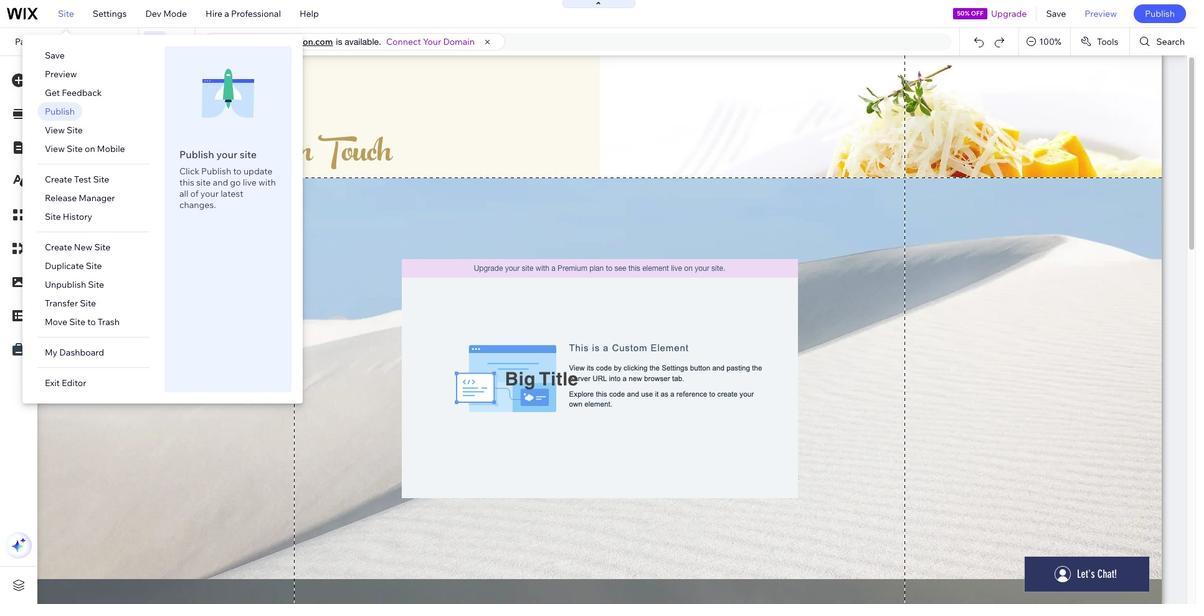 Task type: vqa. For each thing, say whether or not it's contained in the screenshot.
Decorative
no



Task type: describe. For each thing, give the bounding box(es) containing it.
transfer site
[[45, 298, 96, 309]]

unpublish
[[45, 279, 86, 291]]

tools button
[[1072, 28, 1130, 55]]

move
[[45, 317, 67, 328]]

help
[[300, 8, 319, 19]]

go
[[230, 177, 241, 188]]

transfer
[[45, 298, 78, 309]]

get
[[45, 87, 60, 98]]

to inside publish your site click publish to update this site and go live with all of your latest changes.
[[233, 166, 242, 177]]

site history
[[45, 211, 92, 223]]

publish button
[[1135, 4, 1187, 23]]

manager
[[79, 193, 115, 204]]

publish up view site
[[45, 106, 75, 117]]

100% button
[[1020, 28, 1071, 55]]

editor
[[62, 378, 86, 389]]

feedback
[[62, 87, 102, 98]]

latest
[[221, 188, 243, 199]]

exit
[[45, 378, 60, 389]]

site down new
[[86, 261, 102, 272]]

100%
[[1040, 36, 1062, 47]]

mobile
[[97, 143, 125, 155]]

upgrade
[[992, 8, 1028, 19]]

site down release
[[45, 211, 61, 223]]

create test site
[[45, 174, 109, 185]]

dev mode
[[146, 8, 187, 19]]

trash
[[98, 317, 120, 328]]

0 horizontal spatial preview
[[45, 69, 77, 80]]

create for create test site
[[45, 174, 72, 185]]

of
[[190, 188, 199, 199]]

tools
[[1098, 36, 1119, 47]]

1 vertical spatial site
[[196, 177, 211, 188]]

on
[[85, 143, 95, 155]]

settings
[[93, 8, 127, 19]]

create new site
[[45, 242, 111, 253]]

connect
[[386, 36, 421, 47]]

search
[[1157, 36, 1186, 47]]

my
[[45, 347, 57, 358]]

my dashboard
[[45, 347, 104, 358]]

update
[[244, 166, 273, 177]]

search button
[[1131, 28, 1197, 55]]

publish inside publish button
[[1146, 8, 1176, 19]]

site down transfer site
[[69, 317, 85, 328]]

site up the home
[[58, 8, 74, 19]]

your
[[423, 36, 442, 47]]

all
[[179, 188, 189, 199]]

exit editor
[[45, 378, 86, 389]]

release
[[45, 193, 77, 204]]

mode
[[163, 8, 187, 19]]

publish right click
[[201, 166, 231, 177]]



Task type: locate. For each thing, give the bounding box(es) containing it.
test
[[74, 174, 91, 185]]

preview
[[1086, 8, 1118, 19], [45, 69, 77, 80]]

create
[[45, 174, 72, 185], [45, 242, 72, 253]]

preview up the get
[[45, 69, 77, 80]]

view down view site
[[45, 143, 65, 155]]

hire
[[206, 8, 223, 19]]

home
[[47, 36, 72, 47]]

publish your site click publish to update this site and go live with all of your latest changes.
[[179, 148, 276, 211]]

preview up tools button
[[1086, 8, 1118, 19]]

site left the "on"
[[67, 143, 83, 155]]

create up release
[[45, 174, 72, 185]]

publish
[[1146, 8, 1176, 19], [45, 106, 75, 117], [179, 148, 214, 161], [201, 166, 231, 177]]

0 vertical spatial site
[[240, 148, 257, 161]]

a
[[225, 8, 229, 19]]

50%
[[958, 9, 970, 17]]

to left trash
[[87, 317, 96, 328]]

site up move site to trash
[[80, 298, 96, 309]]

release manager
[[45, 193, 115, 204]]

professional
[[231, 8, 281, 19]]

create up duplicate
[[45, 242, 72, 253]]

dev
[[146, 8, 161, 19]]

preview button
[[1076, 0, 1127, 27]]

view site on mobile
[[45, 143, 125, 155]]

duplicate
[[45, 261, 84, 272]]

and
[[213, 177, 228, 188]]

1 view from the top
[[45, 125, 65, 136]]

save up the 100%
[[1047, 8, 1067, 19]]

1 create from the top
[[45, 174, 72, 185]]

1 vertical spatial your
[[201, 188, 219, 199]]

create for create new site
[[45, 242, 72, 253]]

0 vertical spatial to
[[233, 166, 242, 177]]

new
[[74, 242, 92, 253]]

is available. connect your domain
[[336, 36, 475, 47]]

1 vertical spatial save
[[45, 50, 65, 61]]

site up view site on mobile
[[67, 125, 83, 136]]

move site to trash
[[45, 317, 120, 328]]

to
[[233, 166, 242, 177], [87, 317, 96, 328]]

site right this
[[196, 177, 211, 188]]

1 vertical spatial view
[[45, 143, 65, 155]]

live
[[243, 177, 257, 188]]

0 vertical spatial create
[[45, 174, 72, 185]]

1 vertical spatial to
[[87, 317, 96, 328]]

site down duplicate site
[[88, 279, 104, 291]]

save inside button
[[1047, 8, 1067, 19]]

save
[[1047, 8, 1067, 19], [45, 50, 65, 61]]

site
[[58, 8, 74, 19], [67, 125, 83, 136], [67, 143, 83, 155], [93, 174, 109, 185], [45, 211, 61, 223], [94, 242, 111, 253], [86, 261, 102, 272], [88, 279, 104, 291], [80, 298, 96, 309], [69, 317, 85, 328]]

click
[[179, 166, 199, 177]]

0 vertical spatial view
[[45, 125, 65, 136]]

1 horizontal spatial site
[[240, 148, 257, 161]]

your right of
[[201, 188, 219, 199]]

off
[[972, 9, 984, 17]]

1 horizontal spatial preview
[[1086, 8, 1118, 19]]

save down the home
[[45, 50, 65, 61]]

to left live
[[233, 166, 242, 177]]

your up and
[[216, 148, 238, 161]]

publish up the search button
[[1146, 8, 1176, 19]]

0 vertical spatial preview
[[1086, 8, 1118, 19]]

preview inside button
[[1086, 8, 1118, 19]]

domain
[[444, 36, 475, 47]]

50% off
[[958, 9, 984, 17]]

hire a professional
[[206, 8, 281, 19]]

this
[[179, 177, 194, 188]]

1 horizontal spatial save
[[1047, 8, 1067, 19]]

view up view site on mobile
[[45, 125, 65, 136]]

0 vertical spatial your
[[216, 148, 238, 161]]

publish up click
[[179, 148, 214, 161]]

betweenimagination.com
[[229, 36, 333, 47]]

changes.
[[179, 199, 216, 211]]

0 vertical spatial save
[[1047, 8, 1067, 19]]

view site
[[45, 125, 83, 136]]

your
[[216, 148, 238, 161], [201, 188, 219, 199]]

duplicate site
[[45, 261, 102, 272]]

2 view from the top
[[45, 143, 65, 155]]

dashboard
[[59, 347, 104, 358]]

available.
[[345, 37, 381, 47]]

is
[[336, 37, 343, 47]]

save button
[[1038, 0, 1076, 27]]

1 horizontal spatial to
[[233, 166, 242, 177]]

0 horizontal spatial save
[[45, 50, 65, 61]]

unpublish site
[[45, 279, 104, 291]]

0 horizontal spatial to
[[87, 317, 96, 328]]

view
[[45, 125, 65, 136], [45, 143, 65, 155]]

1 vertical spatial preview
[[45, 69, 77, 80]]

history
[[63, 211, 92, 223]]

view for view site
[[45, 125, 65, 136]]

get feedback
[[45, 87, 102, 98]]

1 vertical spatial create
[[45, 242, 72, 253]]

0 horizontal spatial site
[[196, 177, 211, 188]]

2 create from the top
[[45, 242, 72, 253]]

site right new
[[94, 242, 111, 253]]

with
[[259, 177, 276, 188]]

view for view site on mobile
[[45, 143, 65, 155]]

site
[[240, 148, 257, 161], [196, 177, 211, 188]]

site right test on the left top of the page
[[93, 174, 109, 185]]

site up update
[[240, 148, 257, 161]]



